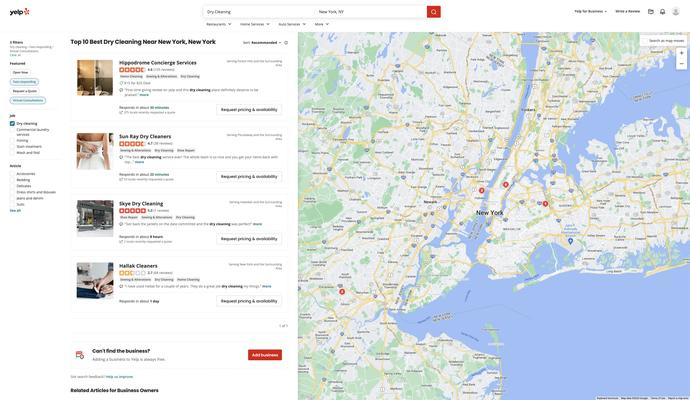 Task type: locate. For each thing, give the bounding box(es) containing it.
1 horizontal spatial hallak
[[145, 284, 155, 289]]

2 24 chevron down v2 image from the left
[[325, 21, 331, 27]]

4.7
[[148, 141, 153, 146]]

serving forest hills and the surrounding area
[[227, 59, 282, 67]]

3 surrounding from the top
[[265, 200, 282, 204]]

a
[[626, 9, 628, 14], [25, 89, 27, 93], [165, 110, 167, 115], [163, 177, 165, 182], [162, 240, 163, 244], [161, 284, 163, 289], [204, 284, 206, 289], [106, 357, 108, 362], [677, 397, 678, 400]]

request pricing & availability for skye dry cleaning
[[221, 236, 278, 242]]

1 about from the top
[[140, 105, 149, 110]]

24 chevron down v2 image inside restaurants link
[[227, 21, 233, 27]]

dry cleaning button down 2.7 (68 reviews)
[[154, 277, 175, 282]]

2 vertical spatial locals
[[127, 240, 134, 244]]

1 request pricing & availability button from the top
[[217, 104, 282, 115]]

consultations inside button
[[23, 98, 43, 103]]

map
[[666, 38, 673, 43], [679, 397, 684, 400]]

2
[[124, 240, 126, 244]]

2 responds from the top
[[119, 172, 135, 177]]

in for 20 minutes
[[136, 172, 139, 177]]

the right 'piscataway' at left top
[[260, 133, 264, 137]]

home services link
[[237, 18, 275, 32]]

1 16 speech v2 image from the top
[[119, 88, 123, 92]]

24 chevron down v2 image
[[227, 21, 233, 27], [325, 21, 331, 27]]

about up 2 locals recently requested a quote
[[140, 234, 149, 239]]

home cleaning down 4.6 star rating image
[[120, 74, 143, 79]]

sewing & alterations link down "2.7 star rating" image
[[119, 277, 152, 282]]

on for review
[[164, 88, 168, 92]]

area
[[276, 63, 282, 67], [276, 137, 282, 141], [276, 204, 282, 208], [276, 266, 282, 270]]

1 vertical spatial group
[[8, 113, 61, 157]]

1 area from the top
[[276, 63, 282, 67]]

yelp
[[575, 9, 582, 14], [131, 357, 139, 362]]

york
[[202, 38, 216, 46], [247, 262, 253, 266]]

minutes right 20
[[155, 172, 169, 177]]

and down stain treatment
[[26, 150, 33, 155]]

2 pricing from the top
[[238, 174, 251, 180]]

0 vertical spatial home
[[241, 22, 250, 26]]

4 pricing from the top
[[238, 298, 251, 304]]

1 horizontal spatial is
[[210, 155, 212, 159]]

us
[[114, 375, 118, 379]]

team
[[201, 155, 209, 159]]

1 vertical spatial map
[[679, 397, 684, 400]]

1 vertical spatial fast-
[[13, 80, 20, 84]]

help
[[106, 375, 113, 379]]

2 in from the top
[[136, 172, 139, 177]]

3 pricing from the top
[[238, 236, 251, 242]]

1 vertical spatial 16 speech v2 image
[[119, 155, 123, 159]]

clear all link
[[10, 53, 21, 57]]

sewing up the "i
[[120, 278, 131, 282]]

dry right this at the left of page
[[190, 88, 196, 92]]

0 vertical spatial shoe repair button
[[177, 148, 196, 153]]

locals right 2
[[127, 240, 134, 244]]

request inside 'button'
[[13, 89, 25, 93]]

on
[[164, 88, 168, 92], [159, 222, 163, 226]]

fold
[[33, 150, 40, 155]]

request pricing & availability down the deserve
[[221, 107, 278, 113]]

was
[[232, 222, 238, 226]]

2 vertical spatial recently
[[135, 240, 146, 244]]

is inside can't find the business? adding a business to yelp is always free.
[[140, 357, 143, 362]]

more down the giving in the left top of the page
[[140, 93, 149, 97]]

reviews) for dry
[[159, 141, 173, 146]]

search image
[[431, 9, 437, 15]]

back right "got
[[133, 222, 140, 226]]

1 24 chevron down v2 image from the left
[[265, 21, 271, 27]]

2 about from the top
[[140, 172, 149, 177]]

service ever! the whole team is so nice and you get your items back with top..."
[[125, 155, 278, 164]]

None search field
[[204, 6, 442, 18]]

related
[[71, 387, 89, 394]]

locals for dry
[[127, 240, 134, 244]]

4 responds from the top
[[119, 299, 135, 304]]

the up things."
[[260, 262, 264, 266]]

surrounding inside serving piscataway and the surrounding area
[[265, 133, 282, 137]]

sewing for sewing & alterations button underneath "2.7 star rating" image
[[120, 278, 131, 282]]

1 16 trending v2 image from the top
[[119, 110, 123, 114]]

2 minutes from the top
[[155, 172, 169, 177]]

new right 'york,' on the top left of the page
[[188, 38, 201, 46]]

so
[[213, 155, 217, 159]]

business down find
[[110, 357, 126, 362]]

Find text field
[[208, 9, 312, 14]]

3 16 speech v2 image from the top
[[119, 222, 123, 226]]

alterations for sewing & alterations link over best
[[135, 148, 151, 152]]

jeans and denim
[[17, 196, 43, 201]]

write a review
[[616, 9, 641, 14]]

24 chevron down v2 image for home services
[[265, 21, 271, 27]]

hippodrome concierge services image
[[77, 59, 114, 96]]

16 chevron down v2 image
[[604, 9, 608, 13], [278, 41, 282, 45]]

hallak cleaners image
[[501, 180, 511, 190], [77, 263, 114, 299]]

0 vertical spatial group
[[677, 48, 688, 69]]

and inside serving piscataway and the surrounding area
[[254, 133, 259, 137]]

2 horizontal spatial services
[[288, 22, 301, 26]]

0 vertical spatial all
[[18, 53, 21, 57]]

a left quote on the top left of page
[[25, 89, 27, 93]]

3 about from the top
[[140, 234, 149, 239]]

more
[[315, 22, 324, 26]]

sewing & alterations link down the 4.6 (105 reviews)
[[146, 74, 178, 79]]

0 horizontal spatial •
[[28, 45, 29, 49]]

1 horizontal spatial shoe repair
[[177, 148, 195, 152]]

4 request pricing & availability button from the top
[[217, 296, 282, 307]]

featured group
[[9, 61, 61, 105]]

map left error
[[679, 397, 684, 400]]

24 chevron down v2 image right the auto services
[[302, 21, 307, 27]]

more link right perfect!"
[[253, 222, 262, 226]]

sewing & alterations down the 4.6 (105 reviews)
[[147, 74, 177, 79]]

quote down date
[[164, 240, 172, 244]]

dry down 3
[[10, 45, 15, 49]]

open now
[[13, 70, 28, 75]]

3 16 trending v2 image from the top
[[119, 240, 123, 244]]

0 horizontal spatial shoe
[[120, 215, 128, 220]]

to left be at the left top of the page
[[250, 88, 254, 92]]

shoe repair link up the
[[177, 148, 196, 153]]

top..."
[[125, 160, 134, 164]]

related articles for business owners
[[71, 387, 159, 394]]

definitely
[[221, 88, 236, 92]]

services down find field
[[251, 22, 264, 26]]

virtual consultations
[[13, 98, 43, 103]]

more link for dry
[[253, 222, 262, 226]]

0 vertical spatial reviews)
[[161, 67, 175, 72]]

pricing for sun ray dry cleaners
[[238, 174, 251, 180]]

the
[[183, 155, 189, 159]]

free.
[[157, 357, 166, 362]]

1 horizontal spatial york
[[247, 262, 253, 266]]

serving hoboken and the surrounding area
[[230, 200, 282, 208]]

sewing & alterations up best
[[120, 148, 151, 152]]

locals right 63
[[128, 177, 136, 182]]

4.7 star rating image
[[119, 141, 146, 146]]

for inside button
[[583, 9, 588, 14]]

1 horizontal spatial yelp
[[575, 9, 582, 14]]

and right committed
[[197, 222, 203, 226]]

0 vertical spatial minutes
[[155, 105, 169, 110]]

2 24 chevron down v2 image from the left
[[302, 21, 307, 27]]

16 speech v2 image left "got
[[119, 222, 123, 226]]

more link right things."
[[262, 284, 272, 289]]

1 vertical spatial hallak cleaners image
[[77, 263, 114, 299]]

0 vertical spatial back
[[263, 155, 270, 159]]

use
[[662, 397, 666, 400]]

cleaning down filters
[[15, 45, 27, 49]]

fast- inside 3 filters dry cleaning • fast-responding • virtual consultations clear all
[[29, 45, 36, 49]]

4.7 (38 reviews)
[[148, 141, 173, 146]]

virtual inside button
[[13, 98, 22, 103]]

and right 'piscataway' at left top
[[254, 133, 259, 137]]

1 horizontal spatial home cleaning
[[177, 278, 200, 282]]

0 horizontal spatial back
[[133, 222, 140, 226]]

4 availability from the top
[[256, 298, 278, 304]]

3 availability from the top
[[256, 236, 278, 242]]

suits
[[17, 202, 24, 207]]

report
[[669, 397, 676, 400]]

2 vertical spatial 16 speech v2 image
[[119, 222, 123, 226]]

request for hallak cleaners
[[221, 298, 237, 304]]

a inside 'button'
[[25, 89, 27, 93]]

dry
[[104, 38, 114, 46], [10, 45, 15, 49], [181, 74, 186, 79], [17, 121, 23, 126], [140, 133, 149, 140], [155, 148, 160, 152], [132, 200, 141, 207], [176, 215, 181, 220], [155, 278, 160, 282]]

hallak
[[119, 263, 135, 269], [145, 284, 155, 289]]

1 vertical spatial 16 trending v2 image
[[119, 178, 123, 181]]

1 horizontal spatial business
[[589, 9, 603, 14]]

3
[[10, 40, 12, 45]]

business inside can't find the business? adding a business to yelp is always free.
[[110, 357, 126, 362]]

1 horizontal spatial hallak cleaners image
[[501, 180, 511, 190]]

1 vertical spatial shoe repair link
[[119, 215, 139, 220]]

map
[[622, 397, 627, 400]]

and left this at the left of page
[[176, 88, 182, 92]]

16 speech v2 image down 16 deal v2 icon
[[119, 88, 123, 92]]

sewing & alterations link up best
[[119, 148, 152, 153]]

a down "responds in about 30 minutes"
[[165, 110, 167, 115]]

shoe repair button up the
[[177, 148, 196, 153]]

responds for responds in about 30 minutes
[[119, 105, 135, 110]]

2 16 trending v2 image from the top
[[119, 178, 123, 181]]

0 vertical spatial business
[[589, 9, 603, 14]]

1 horizontal spatial repair
[[185, 148, 195, 152]]

home cleaning for the left the home cleaning button
[[120, 74, 143, 79]]

recently down the responds in about 8 hours
[[135, 240, 146, 244]]

0 vertical spatial consultations
[[19, 49, 38, 53]]

repair up the
[[185, 148, 195, 152]]

quote for skye dry cleaning
[[164, 240, 172, 244]]

group containing article
[[8, 164, 61, 213]]

4 in from the top
[[136, 299, 139, 304]]

1 vertical spatial home cleaning link
[[177, 277, 201, 282]]

shoe repair button for rightmost shoe repair link
[[177, 148, 196, 153]]

hallak up "2.7 star rating" image
[[119, 263, 135, 269]]

0 horizontal spatial 1
[[150, 299, 152, 304]]

sewing & alterations link down 5.0 (1 review)
[[141, 215, 173, 220]]

1 horizontal spatial 16 chevron down v2 image
[[604, 9, 608, 13]]

0 vertical spatial cleaners
[[150, 133, 171, 140]]

locals for ray
[[128, 177, 136, 182]]

2 request pricing & availability button from the top
[[217, 171, 282, 182]]

sewing & alterations button up best
[[119, 148, 152, 153]]

cleaning up '5.0'
[[142, 200, 163, 207]]

0 horizontal spatial fast-
[[13, 80, 20, 84]]

0 vertical spatial repair
[[185, 148, 195, 152]]

date
[[170, 222, 177, 226]]

business
[[261, 352, 278, 358], [110, 357, 126, 362]]

keyboard
[[598, 397, 608, 400]]

0 vertical spatial hallak
[[119, 263, 135, 269]]

2 surrounding from the top
[[265, 133, 282, 137]]

16 trending v2 image for sun ray dry cleaners
[[119, 178, 123, 181]]

about left day
[[140, 299, 149, 304]]

2 request pricing & availability from the top
[[221, 174, 278, 180]]

shoe repair button
[[177, 148, 196, 153], [119, 215, 139, 220]]

1 none field from the left
[[208, 9, 312, 14]]

1 horizontal spatial back
[[263, 155, 270, 159]]

the right committed
[[204, 222, 209, 226]]

alterations down the 4.6 (105 reviews)
[[161, 74, 177, 79]]

in for 1 day
[[136, 299, 139, 304]]

serving inside serving piscataway and the surrounding area
[[227, 133, 237, 137]]

consultations down quote on the top left of page
[[23, 98, 43, 103]]

reviews) right (38 at the top left of page
[[159, 141, 173, 146]]

serving for services
[[227, 59, 237, 63]]

375
[[124, 110, 129, 115]]

recently down "responds in about 30 minutes"
[[138, 110, 149, 115]]

16 chevron down v2 image for recommended
[[278, 41, 282, 45]]

2 vertical spatial home
[[177, 278, 186, 282]]

3 responds from the top
[[119, 234, 135, 239]]

request a quote
[[13, 89, 37, 93]]

business inside button
[[589, 9, 603, 14]]

christina o. image
[[672, 7, 681, 15]]

0 horizontal spatial home cleaning button
[[119, 74, 144, 79]]

find
[[106, 348, 116, 355]]

serving inside serving forest hills and the surrounding area
[[227, 59, 237, 63]]

area inside serving hoboken and the surrounding area
[[276, 204, 282, 208]]

home for home services 'link'
[[241, 22, 250, 26]]

0 vertical spatial home cleaning button
[[119, 74, 144, 79]]

yelp for business button
[[573, 7, 610, 16]]

1 responds from the top
[[119, 105, 135, 110]]

1 vertical spatial to
[[127, 357, 130, 362]]

1 horizontal spatial shoe repair button
[[177, 148, 196, 153]]

0 vertical spatial hallak cleaners image
[[501, 180, 511, 190]]

1 24 chevron down v2 image from the left
[[227, 21, 233, 27]]

sewing & alterations down 5.0 (1 review)
[[142, 215, 172, 220]]

and down the shirts
[[26, 196, 32, 201]]

24 chevron down v2 image inside auto services link
[[302, 21, 307, 27]]

serving for dry
[[227, 133, 237, 137]]

16 speech v2 image left "the
[[119, 155, 123, 159]]

1 vertical spatial responding
[[20, 80, 36, 84]]

services for auto services
[[288, 22, 301, 26]]

1 vertical spatial york
[[247, 262, 253, 266]]

none field the near
[[319, 9, 423, 14]]

back
[[263, 155, 270, 159], [133, 222, 140, 226]]

1 vertical spatial 16 chevron down v2 image
[[278, 41, 282, 45]]

services
[[251, 22, 264, 26], [288, 22, 301, 26], [177, 59, 197, 66]]

3 in from the top
[[136, 234, 139, 239]]

1 vertical spatial all
[[17, 208, 21, 213]]

ever!
[[175, 155, 182, 159]]

3 request pricing & availability button from the top
[[217, 234, 282, 244]]

5.0 (1 review)
[[148, 208, 169, 213]]

2 availability from the top
[[256, 174, 278, 180]]

1 vertical spatial repair
[[128, 215, 138, 220]]

4.6
[[148, 67, 153, 72]]

pricing for skye dry cleaning
[[238, 236, 251, 242]]

0 vertical spatial virtual
[[10, 49, 19, 53]]

1 in from the top
[[136, 105, 139, 110]]

terms of use
[[651, 397, 666, 400]]

is left so
[[210, 155, 212, 159]]

16 trending v2 image
[[119, 110, 123, 114], [119, 178, 123, 181], [119, 240, 123, 244]]

business
[[589, 9, 603, 14], [117, 387, 139, 394]]

job
[[216, 284, 221, 289]]

shoe repair link up "got
[[119, 215, 139, 220]]

24 chevron down v2 image
[[265, 21, 271, 27], [302, 21, 307, 27]]

york inside serving new york and the surrounding area
[[247, 262, 253, 266]]

0 horizontal spatial none field
[[208, 9, 312, 14]]

•
[[28, 45, 29, 49], [52, 45, 53, 49]]

dry up this at the left of page
[[181, 74, 186, 79]]

alterations down review)
[[156, 215, 172, 220]]

1 vertical spatial virtual
[[13, 98, 22, 103]]

surrounding
[[265, 59, 282, 63], [265, 133, 282, 137], [265, 200, 282, 204], [265, 262, 282, 266]]

quote down yelp
[[167, 110, 175, 115]]

group
[[677, 48, 688, 69], [8, 113, 61, 157], [8, 164, 61, 213]]

a inside can't find the business? adding a business to yelp is always free.
[[106, 357, 108, 362]]

repair for rightmost shoe repair link
[[185, 148, 195, 152]]

0 horizontal spatial of
[[176, 284, 179, 289]]

more down best
[[135, 160, 144, 164]]

review
[[629, 9, 641, 14]]

1 surrounding from the top
[[265, 59, 282, 63]]

0 horizontal spatial 24 chevron down v2 image
[[227, 21, 233, 27]]

sewing for sewing & alterations button above best
[[120, 148, 131, 152]]

home cleaning button down 4.6 star rating image
[[119, 74, 144, 79]]

report a map error link
[[669, 397, 689, 400]]

back inside service ever! the whole team is so nice and you get your items back with top..."
[[263, 155, 270, 159]]

0 vertical spatial is
[[210, 155, 212, 159]]

write a review link
[[614, 7, 643, 16]]

yelp for business
[[575, 9, 603, 14]]

16 trending v2 image for skye dry cleaning
[[119, 240, 123, 244]]

more link down best
[[135, 160, 144, 164]]

1 horizontal spatial to
[[250, 88, 254, 92]]

1 vertical spatial reviews)
[[159, 141, 173, 146]]

request pricing & availability button down my
[[217, 296, 282, 307]]

sewing & alterations button down "2.7 star rating" image
[[119, 277, 152, 282]]

0 vertical spatial shoe repair
[[177, 148, 195, 152]]

on for jackets
[[159, 222, 163, 226]]

0 horizontal spatial york
[[202, 38, 216, 46]]

alterations up used
[[135, 278, 151, 282]]

1 vertical spatial home
[[120, 74, 129, 79]]

0 vertical spatial shoe
[[177, 148, 185, 152]]

map region
[[240, 24, 691, 400]]

auto
[[279, 22, 287, 26]]

home up sort:
[[241, 22, 250, 26]]

request pricing & availability button
[[217, 104, 282, 115], [217, 171, 282, 182], [217, 234, 282, 244], [217, 296, 282, 307]]

2 16 speech v2 image from the top
[[119, 155, 123, 159]]

0 horizontal spatial repair
[[128, 215, 138, 220]]

reviews) for services
[[161, 67, 175, 72]]

0 horizontal spatial 24 chevron down v2 image
[[265, 21, 271, 27]]

0 horizontal spatial home
[[120, 74, 129, 79]]

4 area from the top
[[276, 266, 282, 270]]

hippodrome concierge services image
[[541, 199, 551, 209]]

16 chevron down v2 image inside yelp for business button
[[604, 9, 608, 13]]

1 horizontal spatial services
[[251, 22, 264, 26]]

pricing for hallak cleaners
[[238, 298, 251, 304]]

is left always
[[140, 357, 143, 362]]

responds for responds in about 8 hours
[[119, 234, 135, 239]]

0 horizontal spatial shoe repair link
[[119, 215, 139, 220]]

shoe repair button up "got
[[119, 215, 139, 220]]

sun
[[119, 133, 129, 140]]

request pricing & availability button for sun ray dry cleaners
[[217, 171, 282, 182]]

moves
[[674, 38, 685, 43]]

shoe repair
[[177, 148, 195, 152], [120, 215, 138, 220]]

2 area from the top
[[276, 137, 282, 141]]

2 horizontal spatial of
[[659, 397, 661, 400]]

home inside 'link'
[[241, 22, 250, 26]]

2.7
[[148, 270, 153, 275]]

request pricing & availability button for hallak cleaners
[[217, 296, 282, 307]]

area inside serving new york and the surrounding area
[[276, 266, 282, 270]]

on left yelp
[[164, 88, 168, 92]]

16 chevron down v2 image inside recommended popup button
[[278, 41, 282, 45]]

back left with
[[263, 155, 270, 159]]

serving inside serving hoboken and the surrounding area
[[230, 200, 240, 204]]

request pricing & availability for sun ray dry cleaners
[[221, 174, 278, 180]]

24 chevron down v2 image right the more at the left top of the page
[[325, 21, 331, 27]]

availability for hallak cleaners
[[256, 298, 278, 304]]

request a quote button
[[10, 88, 40, 95]]

dry cleaning up committed
[[176, 215, 195, 220]]

hallak cleaners image inside the map region
[[501, 180, 511, 190]]

home for the left the home cleaning button
[[120, 74, 129, 79]]

0 horizontal spatial on
[[159, 222, 163, 226]]

a right adding
[[106, 357, 108, 362]]

16 trending v2 image left 63
[[119, 178, 123, 181]]

1 minutes from the top
[[155, 105, 169, 110]]

recently
[[138, 110, 149, 115], [137, 177, 148, 182], [135, 240, 146, 244]]

3 area from the top
[[276, 204, 282, 208]]

to inside can't find the business? adding a business to yelp is always free.
[[127, 357, 130, 362]]

hours
[[153, 234, 163, 239]]

0 horizontal spatial new
[[158, 38, 171, 46]]

adding
[[92, 357, 105, 362]]

more link for ray
[[135, 160, 144, 164]]

all inside group
[[17, 208, 21, 213]]

24 chevron down v2 image for restaurants
[[227, 21, 233, 27]]

about for 20
[[140, 172, 149, 177]]

about for 30
[[140, 105, 149, 110]]

0 horizontal spatial shoe repair
[[120, 215, 138, 220]]

hallak cleaners link
[[119, 263, 158, 269]]

None field
[[208, 9, 312, 14], [319, 9, 423, 14]]

4 request pricing & availability from the top
[[221, 298, 278, 304]]

services inside 'link'
[[251, 22, 264, 26]]

availability for skye dry cleaning
[[256, 236, 278, 242]]

dry inside group
[[17, 121, 23, 126]]

great
[[207, 284, 215, 289]]

16 deal v2 image
[[119, 81, 123, 85]]

24 chevron down v2 image inside more link
[[325, 21, 331, 27]]

1 horizontal spatial shoe
[[177, 148, 185, 152]]

0 horizontal spatial to
[[127, 357, 130, 362]]

16 speech v2 image
[[119, 88, 123, 92], [119, 155, 123, 159], [119, 222, 123, 226]]

google
[[641, 397, 648, 400]]

1 horizontal spatial new
[[188, 38, 201, 46]]

the inside serving hoboken and the surrounding area
[[260, 200, 264, 204]]

a down hours
[[162, 240, 163, 244]]

2 none field from the left
[[319, 9, 423, 14]]

best
[[90, 38, 102, 46]]

surrounding inside serving forest hills and the surrounding area
[[265, 59, 282, 63]]

responds up the "375"
[[119, 105, 135, 110]]

home cleaning for right the home cleaning button
[[177, 278, 200, 282]]

0 vertical spatial york
[[202, 38, 216, 46]]

is inside service ever! the whole team is so nice and you get your items back with top..."
[[210, 155, 212, 159]]

laundry
[[37, 127, 49, 132]]

requested for cleaning
[[147, 240, 161, 244]]

16 chevron down v2 image for yelp for business
[[604, 9, 608, 13]]

about up 63 locals recently requested a quote
[[140, 172, 149, 177]]

4 about from the top
[[140, 299, 149, 304]]

2 horizontal spatial new
[[240, 262, 246, 266]]

recently for cleaning
[[135, 240, 146, 244]]

4 surrounding from the top
[[265, 262, 282, 266]]

24 chevron down v2 image inside home services 'link'
[[265, 21, 271, 27]]

3 request pricing & availability from the top
[[221, 236, 278, 242]]

home cleaning button
[[119, 74, 144, 79], [177, 277, 201, 282]]

group containing job
[[8, 113, 61, 157]]

©2023
[[633, 397, 640, 400]]

16 speech v2 image
[[119, 285, 123, 289]]

1 horizontal spatial 24 chevron down v2 image
[[325, 21, 331, 27]]

jeans
[[17, 196, 25, 201]]

home cleaning up years.
[[177, 278, 200, 282]]

responds up 2
[[119, 234, 135, 239]]

1 vertical spatial shoe repair button
[[119, 215, 139, 220]]

locals right the "375"
[[130, 110, 138, 115]]

2 vertical spatial group
[[8, 164, 61, 213]]

1 horizontal spatial business
[[261, 352, 278, 358]]

cleaning
[[15, 45, 27, 49], [196, 88, 211, 92], [23, 121, 37, 126], [147, 155, 162, 159], [216, 222, 231, 226], [229, 284, 243, 289]]

commercial
[[17, 127, 36, 132]]

16 trending v2 image left 2
[[119, 240, 123, 244]]

about up 375 locals recently requested a quote
[[140, 105, 149, 110]]

serving piscataway and the surrounding area
[[227, 133, 282, 141]]

see
[[10, 208, 16, 213]]

about for 8
[[140, 234, 149, 239]]

1 vertical spatial home cleaning button
[[177, 277, 201, 282]]

home up years.
[[177, 278, 186, 282]]

16 trending v2 image left the "375"
[[119, 110, 123, 114]]

dry cleaning link
[[180, 74, 201, 79], [154, 148, 175, 153], [175, 215, 196, 220], [154, 277, 175, 282]]

0 vertical spatial on
[[164, 88, 168, 92]]

1 vertical spatial requested
[[148, 177, 162, 182]]

skye dry cleaning image
[[477, 186, 487, 196]]

requested down 30
[[150, 110, 164, 115]]

review
[[152, 88, 163, 92]]

sun ray dry cleaners image
[[77, 133, 114, 170]]

and right hoboken
[[254, 200, 259, 204]]

2 vertical spatial 16 trending v2 image
[[119, 240, 123, 244]]



Task type: describe. For each thing, give the bounding box(es) containing it.
more link down the giving in the left top of the page
[[140, 93, 149, 97]]

a right do
[[204, 284, 206, 289]]

0 vertical spatial home cleaning link
[[119, 74, 144, 79]]

1 pricing from the top
[[238, 107, 251, 113]]

consultations inside 3 filters dry cleaning • fast-responding • virtual consultations clear all
[[19, 49, 38, 53]]

open
[[13, 70, 21, 75]]

0 vertical spatial quote
[[167, 110, 175, 115]]

error
[[684, 397, 689, 400]]

alterations for sewing & alterations link below "2.7 star rating" image
[[135, 278, 151, 282]]

area inside serving piscataway and the surrounding area
[[276, 137, 282, 141]]

map for error
[[679, 397, 684, 400]]

about for 1
[[140, 299, 149, 304]]

responds for responds in about 1 day
[[119, 299, 135, 304]]

responds in about 30 minutes
[[119, 105, 169, 110]]

shoe repair button for leftmost shoe repair link
[[119, 215, 139, 220]]

0 horizontal spatial hallak cleaners image
[[77, 263, 114, 299]]

1 vertical spatial hallak
[[145, 284, 155, 289]]

blouses
[[43, 190, 56, 194]]

quote
[[28, 89, 37, 93]]

2 • from the left
[[52, 45, 53, 49]]

0 horizontal spatial services
[[177, 59, 197, 66]]

minutes for responds in about 30 minutes
[[155, 105, 169, 110]]

cleaning up they
[[187, 278, 200, 282]]

and inside serving hoboken and the surrounding area
[[254, 200, 259, 204]]

your
[[245, 155, 252, 159]]

nice
[[218, 155, 224, 159]]

perfect!"
[[239, 222, 252, 226]]

cleaning left service
[[147, 155, 162, 159]]

hills
[[247, 59, 253, 63]]

open now button
[[10, 69, 31, 76]]

they
[[190, 284, 198, 289]]

dry cleaning button up this at the left of page
[[180, 74, 201, 79]]

virtual consultations button
[[10, 97, 46, 104]]

dry cleaning up service
[[155, 148, 174, 152]]

skye dry cleaning image
[[77, 200, 114, 237]]

featured
[[10, 61, 25, 66]]

accessories
[[17, 171, 35, 176]]

keyboard shortcuts
[[598, 397, 619, 400]]

16 speech v2 image for skye
[[119, 222, 123, 226]]

of for 1 of 1
[[282, 324, 286, 328]]

add business
[[252, 352, 278, 358]]

hippodrome
[[119, 59, 150, 66]]

sewing & alterations button down the 4.6 (105 reviews)
[[146, 74, 178, 79]]

zoom in image
[[680, 50, 685, 56]]

job
[[10, 113, 15, 118]]

hoboken
[[241, 200, 253, 204]]

top
[[71, 38, 82, 46]]

the left date
[[164, 222, 169, 226]]

1 vertical spatial business
[[117, 387, 139, 394]]

"i have used hallak for a couple of years. they do a great job dry cleaning my things." more
[[125, 284, 272, 289]]

1 horizontal spatial shoe repair link
[[177, 148, 196, 153]]

new inside serving new york and the surrounding area
[[240, 262, 246, 266]]

request pricing & availability button for skye dry cleaning
[[217, 234, 282, 244]]

dry cleaning link up service
[[154, 148, 175, 153]]

a right report
[[677, 397, 678, 400]]

dry up 4.7
[[140, 133, 149, 140]]

notifications image
[[660, 9, 666, 15]]

write
[[616, 9, 625, 14]]

sun ray dry cleaners image
[[338, 287, 347, 297]]

63 locals recently requested a quote
[[124, 177, 174, 182]]

hallak cleaners
[[119, 263, 158, 269]]

serving for cleaning
[[230, 200, 240, 204]]

cleaning up committed
[[182, 215, 195, 220]]

auto services
[[279, 22, 301, 26]]

auto services link
[[275, 18, 311, 32]]

dry up 5 star rating image
[[132, 200, 141, 207]]

responds in about 1 day
[[119, 299, 159, 304]]

Near text field
[[319, 9, 423, 14]]

0 vertical spatial of
[[176, 284, 179, 289]]

dry cleaning link up this at the left of page
[[180, 74, 201, 79]]

cleaning left my
[[229, 284, 243, 289]]

and inside service ever! the whole team is so nice and you get your items back with top..."
[[225, 155, 231, 159]]

alterations for sewing & alterations link underneath the 4.6 (105 reviews)
[[161, 74, 177, 79]]

surrounding inside serving new york and the surrounding area
[[265, 262, 282, 266]]

filters
[[13, 40, 23, 45]]

1 request pricing & availability from the top
[[221, 107, 278, 113]]

articles
[[90, 387, 109, 394]]

map for moves
[[666, 38, 673, 43]]

recently for dry
[[137, 177, 148, 182]]

piscataway
[[238, 133, 253, 137]]

4.6 (105 reviews)
[[148, 67, 175, 72]]

more link for cleaners
[[262, 284, 272, 289]]

more right perfect!"
[[253, 222, 262, 226]]

map data ©2023 google
[[622, 397, 648, 400]]

none field find
[[208, 9, 312, 14]]

2 vertical spatial reviews)
[[159, 270, 173, 275]]

5 star rating image
[[119, 208, 146, 213]]

dry cleaning button up committed
[[175, 215, 196, 220]]

8
[[150, 234, 152, 239]]

dry right best
[[141, 155, 146, 159]]

shirts
[[27, 190, 36, 194]]

business categories element
[[203, 18, 681, 32]]

dress
[[17, 190, 26, 194]]

and up denim at the left
[[36, 190, 43, 194]]

improve.
[[119, 375, 134, 379]]

cleaning left was
[[216, 222, 231, 226]]

business?
[[126, 348, 150, 355]]

deal
[[143, 81, 151, 85]]

projects image
[[649, 9, 654, 15]]

the inside serving forest hills and the surrounding area
[[260, 59, 264, 63]]

see all button
[[10, 208, 21, 213]]

(38
[[154, 141, 159, 146]]

24 chevron down v2 image for more
[[325, 21, 331, 27]]

responds for responds in about 20 minutes
[[119, 172, 135, 177]]

request pricing & availability for hallak cleaners
[[221, 298, 278, 304]]

services for home services
[[251, 22, 264, 26]]

always
[[144, 357, 156, 362]]

a left couple
[[161, 284, 163, 289]]

serving inside serving new york and the surrounding area
[[229, 262, 239, 266]]

more link
[[311, 18, 335, 32]]

the inside serving piscataway and the surrounding area
[[260, 133, 264, 137]]

responding inside 3 filters dry cleaning • fast-responding • virtual consultations clear all
[[36, 45, 52, 49]]

whole
[[190, 155, 200, 159]]

cleaning left place
[[196, 88, 211, 92]]

availability for sun ray dry cleaners
[[256, 174, 278, 180]]

(68
[[154, 270, 159, 275]]

quote for sun ray dry cleaners
[[166, 177, 174, 182]]

responds in about 8 hours
[[119, 234, 163, 239]]

cleaning up couple
[[161, 278, 174, 282]]

search as map moves
[[650, 38, 685, 43]]

area inside serving forest hills and the surrounding area
[[276, 63, 282, 67]]

sun ray dry cleaners
[[119, 133, 171, 140]]

responds in about 20 minutes
[[119, 172, 169, 177]]

2 horizontal spatial 1
[[286, 324, 288, 328]]

and inside serving forest hills and the surrounding area
[[254, 59, 259, 63]]

and inside serving new york and the surrounding area
[[254, 262, 259, 266]]

1 vertical spatial shoe repair
[[120, 215, 138, 220]]

do
[[199, 284, 203, 289]]

1 availability from the top
[[256, 107, 278, 113]]

google image
[[299, 394, 316, 400]]

the inside can't find the business? adding a business to yelp is always free.
[[117, 348, 125, 355]]

1 • from the left
[[28, 45, 29, 49]]

hippodrome concierge services
[[119, 59, 197, 66]]

user actions element
[[571, 6, 688, 36]]

yelp inside button
[[575, 9, 582, 14]]

1 horizontal spatial home cleaning button
[[177, 277, 201, 282]]

$15
[[124, 81, 130, 85]]

cleaning inside 3 filters dry cleaning • fast-responding • virtual consultations clear all
[[15, 45, 27, 49]]

article
[[10, 164, 21, 168]]

request for sun ray dry cleaners
[[221, 174, 237, 180]]

zoom out image
[[680, 61, 685, 67]]

sewing for sewing & alterations button under the 4.6 (105 reviews)
[[147, 74, 157, 79]]

to inside the place definitely deserve to be praised."
[[250, 88, 254, 92]]

cleaning left near
[[115, 38, 142, 46]]

dry down (38 at the top left of page
[[155, 148, 160, 152]]

alterations for sewing & alterations link under 5.0 (1 review)
[[156, 215, 172, 220]]

jackets
[[147, 222, 158, 226]]

yelp inside can't find the business? adding a business to yelp is always free.
[[131, 357, 139, 362]]

skye dry cleaning
[[119, 200, 163, 207]]

0 vertical spatial recently
[[138, 110, 149, 115]]

cleaning up $15 for $20 deal
[[130, 74, 143, 79]]

16 speech v2 image for sun
[[119, 155, 123, 159]]

my
[[244, 284, 249, 289]]

dry cleaning down 2.7 (68 reviews)
[[155, 278, 174, 282]]

terms
[[651, 397, 658, 400]]

surrounding inside serving hoboken and the surrounding area
[[265, 200, 282, 204]]

cleaning up this at the left of page
[[187, 74, 200, 79]]

time
[[134, 88, 141, 92]]

ironing
[[17, 138, 28, 143]]

skye
[[119, 200, 131, 207]]

dry up date
[[176, 215, 181, 220]]

fast-responding button
[[10, 78, 39, 86]]

of for terms of use
[[659, 397, 661, 400]]

home for right the home cleaning button
[[177, 278, 186, 282]]

requested for dry
[[148, 177, 162, 182]]

2.7 star rating image
[[119, 271, 146, 276]]

1 vertical spatial shoe
[[120, 215, 128, 220]]

dry cleaning link up committed
[[175, 215, 196, 220]]

repair for leftmost shoe repair link
[[128, 215, 138, 220]]

1 vertical spatial cleaners
[[136, 263, 158, 269]]

dry cleaning button up service
[[154, 148, 175, 153]]

place
[[212, 88, 220, 92]]

help us improve. button
[[106, 375, 134, 379]]

0 vertical spatial requested
[[150, 110, 164, 115]]

dry right job
[[222, 284, 228, 289]]

16 info v2 image
[[284, 41, 288, 45]]

sewing & alterations down "2.7 star rating" image
[[120, 278, 151, 282]]

wash
[[17, 150, 26, 155]]

1 horizontal spatial home cleaning link
[[177, 277, 201, 282]]

in for 8 hours
[[136, 234, 139, 239]]

cleaning up commercial
[[23, 121, 37, 126]]

you
[[232, 155, 238, 159]]

1 vertical spatial back
[[133, 222, 140, 226]]

service
[[162, 155, 174, 159]]

0 vertical spatial locals
[[130, 110, 138, 115]]

(1
[[154, 208, 157, 213]]

4.6 star rating image
[[119, 68, 146, 72]]

hippodrome concierge services link
[[119, 59, 197, 66]]

dry cleaning up this at the left of page
[[181, 74, 200, 79]]

cleaning up service
[[161, 148, 174, 152]]

all inside 3 filters dry cleaning • fast-responding • virtual consultations clear all
[[18, 53, 21, 57]]

in for 30 minutes
[[136, 105, 139, 110]]

used
[[136, 284, 144, 289]]

request for skye dry cleaning
[[221, 236, 237, 242]]

concierge
[[151, 59, 175, 66]]

virtual inside 3 filters dry cleaning • fast-responding • virtual consultations clear all
[[10, 49, 19, 53]]

dry inside 3 filters dry cleaning • fast-responding • virtual consultations clear all
[[10, 45, 15, 49]]

skye dry cleaning link
[[119, 200, 163, 207]]

owners
[[140, 387, 159, 394]]

a down responds in about 20 minutes
[[163, 177, 165, 182]]

recommended button
[[252, 40, 282, 45]]

dry down (68
[[155, 278, 160, 282]]

search
[[77, 375, 88, 379]]

responding inside button
[[20, 80, 36, 84]]

fast- inside button
[[13, 80, 20, 84]]

a right write
[[626, 9, 628, 14]]

dry left was
[[210, 222, 215, 226]]

1 horizontal spatial 1
[[279, 324, 281, 328]]

york,
[[172, 38, 187, 46]]

sort:
[[243, 40, 251, 45]]

sewing & alterations button down 5.0 (1 review)
[[141, 215, 173, 220]]

24 chevron down v2 image for auto services
[[302, 21, 307, 27]]

dry cleaning link down 2.7 (68 reviews)
[[154, 277, 175, 282]]

keyboard shortcuts button
[[598, 397, 619, 400]]

commercial laundry services
[[17, 127, 49, 137]]

the left jackets
[[141, 222, 146, 226]]

dry right best
[[104, 38, 114, 46]]

delicates
[[17, 184, 31, 188]]

"got back the jackets on the date committed and the dry cleaning was perfect!" more
[[125, 222, 262, 226]]

the inside serving new york and the surrounding area
[[260, 262, 264, 266]]

more right things."
[[262, 284, 272, 289]]

feedback?
[[89, 375, 105, 379]]

sewing for sewing & alterations button below 5.0 (1 review)
[[142, 215, 152, 220]]

"first
[[125, 88, 133, 92]]

minutes for responds in about 20 minutes
[[155, 172, 169, 177]]

top 10 best dry cleaning near new york, new york
[[71, 38, 216, 46]]



Task type: vqa. For each thing, say whether or not it's contained in the screenshot.
the topmost Business
yes



